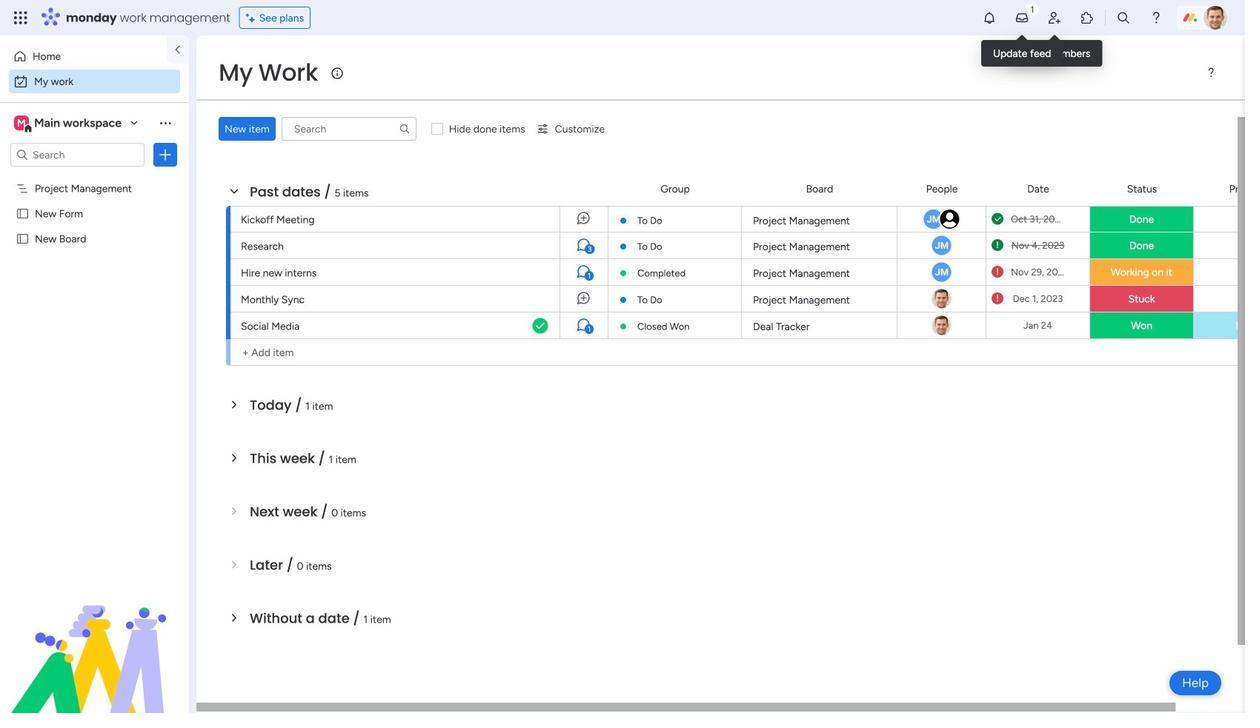 Task type: vqa. For each thing, say whether or not it's contained in the screenshot.
first check circle image from the bottom
no



Task type: locate. For each thing, give the bounding box(es) containing it.
None search field
[[282, 117, 416, 141]]

v2 overdue deadline image
[[992, 239, 1004, 253], [992, 292, 1004, 306]]

0 vertical spatial v2 overdue deadline image
[[992, 239, 1004, 253]]

1 vertical spatial v2 overdue deadline image
[[992, 292, 1004, 306]]

list box
[[0, 173, 189, 452]]

update feed image
[[1015, 10, 1030, 25]]

v2 overdue deadline image
[[992, 265, 1004, 279]]

workspace selection element
[[14, 114, 124, 133]]

workspace options image
[[158, 115, 173, 130]]

v2 overdue deadline image down v2 done deadline image
[[992, 239, 1004, 253]]

2 v2 overdue deadline image from the top
[[992, 292, 1004, 306]]

v2 overdue deadline image down v2 overdue deadline icon
[[992, 292, 1004, 306]]

option
[[9, 44, 158, 68], [9, 70, 180, 93], [0, 175, 189, 178]]

public board image
[[16, 207, 30, 221]]

2 vertical spatial option
[[0, 175, 189, 178]]



Task type: describe. For each thing, give the bounding box(es) containing it.
see plans image
[[246, 9, 259, 26]]

options image
[[158, 148, 173, 162]]

Filter dashboard by text search field
[[282, 117, 416, 141]]

terry turtle image
[[1204, 6, 1228, 30]]

lottie animation element
[[0, 564, 189, 714]]

monday marketplace image
[[1080, 10, 1095, 25]]

notifications image
[[982, 10, 997, 25]]

1 vertical spatial option
[[9, 70, 180, 93]]

Search in workspace field
[[31, 146, 124, 163]]

public board image
[[16, 232, 30, 246]]

menu image
[[1205, 67, 1217, 79]]

select product image
[[13, 10, 28, 25]]

invite members image
[[1048, 10, 1062, 25]]

1 v2 overdue deadline image from the top
[[992, 239, 1004, 253]]

workspace image
[[14, 115, 29, 131]]

search image
[[399, 123, 411, 135]]

lottie animation image
[[0, 564, 189, 714]]

search everything image
[[1116, 10, 1131, 25]]

0 vertical spatial option
[[9, 44, 158, 68]]

help image
[[1149, 10, 1164, 25]]

1 image
[[1026, 1, 1039, 17]]

v2 done deadline image
[[992, 212, 1004, 226]]



